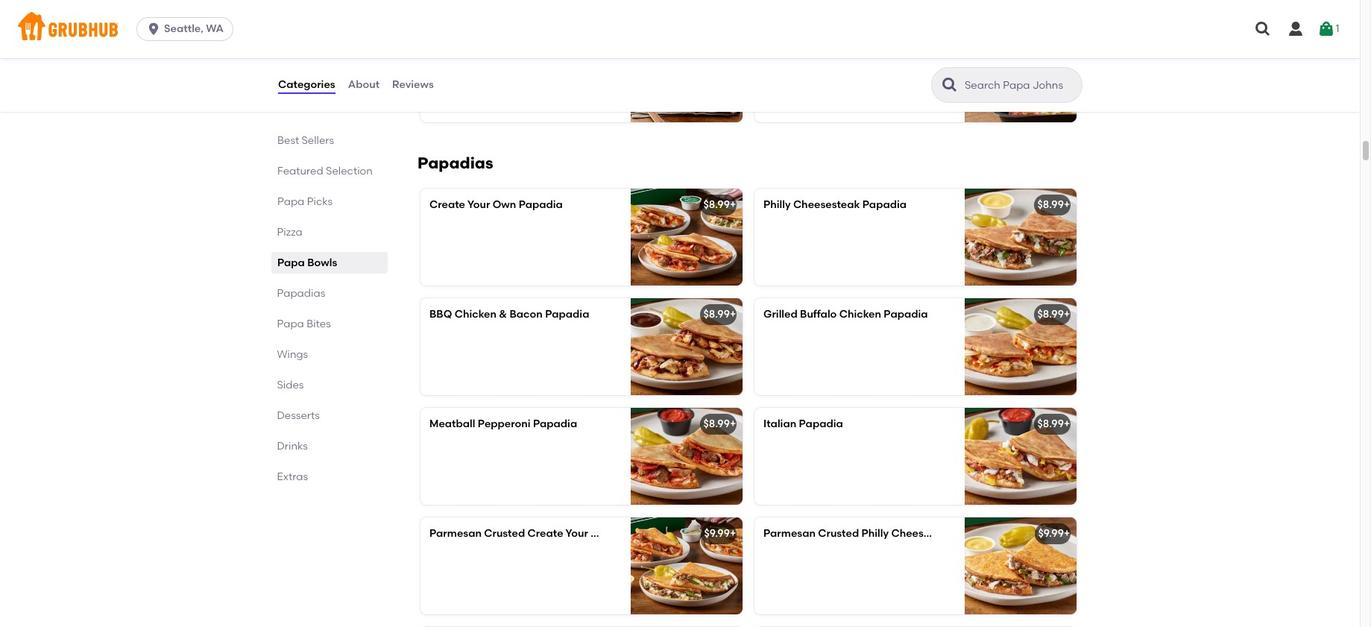 Task type: vqa. For each thing, say whether or not it's contained in the screenshot.
Parmesan Crusted Philly Cheesesteak Papadia's +
yes



Task type: locate. For each thing, give the bounding box(es) containing it.
2 crusted from the left
[[818, 528, 859, 540]]

$9.99 + for parmesan crusted create your own papadia
[[704, 528, 736, 540]]

0 horizontal spatial cheesesteak
[[793, 199, 860, 211]]

papa down pizza
[[277, 257, 305, 269]]

$8.99 for meatball pepperoni papadia
[[704, 418, 730, 431]]

papadia
[[519, 199, 563, 211], [863, 199, 907, 211], [545, 308, 590, 321], [884, 308, 928, 321], [533, 418, 577, 431], [799, 418, 843, 431], [617, 528, 661, 540], [961, 528, 1005, 540]]

1 $9.99 from the left
[[704, 528, 730, 540]]

2 chicken from the left
[[840, 308, 882, 321]]

crusted for philly
[[818, 528, 859, 540]]

1 horizontal spatial philly
[[862, 528, 889, 540]]

papa for papa bites
[[277, 318, 305, 330]]

&
[[499, 308, 507, 321]]

1 horizontal spatial your
[[566, 528, 588, 540]]

$8.99 + for meatball pepperoni papadia
[[704, 418, 736, 431]]

desserts
[[277, 409, 320, 422]]

+ for italian papadia
[[1064, 418, 1071, 431]]

1 horizontal spatial create
[[528, 528, 564, 540]]

selection
[[326, 165, 373, 178]]

parmesan crusted create your own papadia image
[[631, 518, 743, 615]]

papa bites
[[277, 318, 331, 330]]

grilled buffalo chicken papadia
[[764, 308, 928, 321]]

1 horizontal spatial own
[[591, 528, 614, 540]]

0 horizontal spatial chicken
[[455, 308, 497, 321]]

main navigation navigation
[[0, 0, 1360, 58]]

$9.99
[[704, 528, 730, 540], [1038, 528, 1064, 540]]

chicken left &
[[455, 308, 497, 321]]

reviews
[[392, 78, 434, 91]]

0 vertical spatial papa
[[277, 195, 305, 208]]

1 vertical spatial cheesesteak
[[892, 528, 958, 540]]

1 vertical spatial your
[[566, 528, 588, 540]]

meatball pepperoni papadia
[[430, 418, 577, 431]]

+ for parmesan crusted create your own papadia
[[730, 528, 736, 540]]

$8.99 + for grilled buffalo chicken papadia
[[1038, 308, 1071, 321]]

0 horizontal spatial svg image
[[146, 22, 161, 37]]

+ for parmesan crusted philly cheesesteak papadia
[[1064, 528, 1071, 540]]

bbq chicken & bacon papadia
[[430, 308, 590, 321]]

grilled
[[764, 308, 798, 321]]

philly
[[764, 199, 791, 211], [862, 528, 889, 540]]

own
[[493, 199, 516, 211], [591, 528, 614, 540]]

papadias up papa bites in the bottom left of the page
[[277, 287, 326, 300]]

chicken right buffalo on the right
[[840, 308, 882, 321]]

2 $9.99 + from the left
[[1038, 528, 1071, 540]]

1 horizontal spatial $9.99 +
[[1038, 528, 1071, 540]]

about button
[[347, 58, 380, 112]]

0 vertical spatial cheesesteak
[[793, 199, 860, 211]]

0 horizontal spatial crusted
[[484, 528, 525, 540]]

wa
[[206, 22, 224, 35]]

0 horizontal spatial $9.99 +
[[704, 528, 736, 540]]

$8.99 + for create your own papadia
[[704, 199, 736, 211]]

svg image
[[1254, 20, 1272, 38], [1287, 20, 1305, 38], [146, 22, 161, 37]]

papa left picks
[[277, 195, 305, 208]]

your
[[468, 199, 490, 211], [566, 528, 588, 540]]

$8.99 for philly cheesesteak papadia
[[1038, 199, 1064, 211]]

parmesan
[[430, 528, 482, 540], [764, 528, 816, 540]]

parmesan for parmesan crusted create your own papadia
[[430, 528, 482, 540]]

sides
[[277, 379, 304, 392]]

0 horizontal spatial papadias
[[277, 287, 326, 300]]

bbq
[[430, 308, 452, 321]]

papa for papa picks
[[277, 195, 305, 208]]

1 crusted from the left
[[484, 528, 525, 540]]

1 vertical spatial create
[[528, 528, 564, 540]]

+ for philly cheesesteak papadia
[[1064, 199, 1071, 211]]

1 horizontal spatial crusted
[[818, 528, 859, 540]]

0 vertical spatial own
[[493, 199, 516, 211]]

2 papa from the top
[[277, 257, 305, 269]]

$9.99 for parmesan crusted create your own papadia
[[704, 528, 730, 540]]

$8.99 + for italian papadia
[[1038, 418, 1071, 431]]

bacon
[[510, 308, 543, 321]]

$8.99
[[704, 199, 730, 211], [1038, 199, 1064, 211], [704, 308, 730, 321], [1038, 308, 1064, 321], [704, 418, 730, 431], [1038, 418, 1064, 431]]

1 $9.99 + from the left
[[704, 528, 736, 540]]

papa
[[277, 195, 305, 208], [277, 257, 305, 269], [277, 318, 305, 330]]

1 horizontal spatial chicken
[[840, 308, 882, 321]]

2 $9.99 from the left
[[1038, 528, 1064, 540]]

1 parmesan from the left
[[430, 528, 482, 540]]

parmesan crusted philly cheesesteak papadia image
[[965, 518, 1077, 615]]

create
[[430, 199, 465, 211], [528, 528, 564, 540]]

0 horizontal spatial philly
[[764, 199, 791, 211]]

philly cheesesteak papadia
[[764, 199, 907, 211]]

cheesesteak
[[793, 199, 860, 211], [892, 528, 958, 540]]

0 horizontal spatial create
[[430, 199, 465, 211]]

crusted for create
[[484, 528, 525, 540]]

meatball pepperoni papadia image
[[631, 408, 743, 505]]

0 horizontal spatial parmesan
[[430, 528, 482, 540]]

2 vertical spatial papa
[[277, 318, 305, 330]]

0 horizontal spatial your
[[468, 199, 490, 211]]

featured selection
[[277, 165, 373, 178]]

1 horizontal spatial parmesan
[[764, 528, 816, 540]]

Search Papa Johns search field
[[964, 78, 1078, 92]]

create your own papa bowl image
[[965, 26, 1077, 123]]

1 horizontal spatial papadias
[[418, 154, 493, 173]]

2 parmesan from the left
[[764, 528, 816, 540]]

$8.99 + for philly cheesesteak papadia
[[1038, 199, 1071, 211]]

+ for meatball pepperoni papadia
[[730, 418, 736, 431]]

about
[[348, 78, 380, 91]]

0 horizontal spatial own
[[493, 199, 516, 211]]

1 vertical spatial philly
[[862, 528, 889, 540]]

0 vertical spatial your
[[468, 199, 490, 211]]

0 horizontal spatial $9.99
[[704, 528, 730, 540]]

categories
[[278, 78, 335, 91]]

1 button
[[1318, 16, 1340, 43]]

1 vertical spatial papadias
[[277, 287, 326, 300]]

1 papa from the top
[[277, 195, 305, 208]]

papa picks
[[277, 195, 333, 208]]

bites
[[307, 318, 331, 330]]

1 vertical spatial papa
[[277, 257, 305, 269]]

crusted
[[484, 528, 525, 540], [818, 528, 859, 540]]

papadias
[[418, 154, 493, 173], [277, 287, 326, 300]]

chicken
[[455, 308, 497, 321], [840, 308, 882, 321]]

1 horizontal spatial $9.99
[[1038, 528, 1064, 540]]

$9.99 + for parmesan crusted philly cheesesteak papadia
[[1038, 528, 1071, 540]]

$9.99 +
[[704, 528, 736, 540], [1038, 528, 1071, 540]]

italian papadia image
[[965, 408, 1077, 505]]

reviews button
[[392, 58, 435, 112]]

+
[[730, 199, 736, 211], [1064, 199, 1071, 211], [730, 308, 736, 321], [1064, 308, 1071, 321], [730, 418, 736, 431], [1064, 418, 1071, 431], [730, 528, 736, 540], [1064, 528, 1071, 540]]

0 vertical spatial papadias
[[418, 154, 493, 173]]

categories button
[[277, 58, 336, 112]]

3 papa from the top
[[277, 318, 305, 330]]

1 chicken from the left
[[455, 308, 497, 321]]

papadias up create your own papadia
[[418, 154, 493, 173]]

$8.99 +
[[704, 199, 736, 211], [1038, 199, 1071, 211], [704, 308, 736, 321], [1038, 308, 1071, 321], [704, 418, 736, 431], [1038, 418, 1071, 431]]

papa left bites
[[277, 318, 305, 330]]



Task type: describe. For each thing, give the bounding box(es) containing it.
$8.99 for create your own papadia
[[704, 199, 730, 211]]

1
[[1336, 22, 1340, 35]]

italian
[[764, 418, 797, 431]]

2 horizontal spatial svg image
[[1287, 20, 1305, 38]]

svg image inside "seattle, wa" button
[[146, 22, 161, 37]]

buffalo
[[800, 308, 837, 321]]

wings
[[277, 348, 309, 361]]

featured
[[277, 165, 323, 178]]

grilled buffalo chicken papadia image
[[965, 299, 1077, 396]]

+ for bbq chicken & bacon papadia
[[730, 308, 736, 321]]

bowls
[[307, 257, 337, 269]]

+ for grilled buffalo chicken papadia
[[1064, 308, 1071, 321]]

pizza
[[277, 226, 303, 239]]

0 vertical spatial create
[[430, 199, 465, 211]]

$9.99 for parmesan crusted philly cheesesteak papadia
[[1038, 528, 1064, 540]]

seattle,
[[164, 22, 204, 35]]

parmesan for parmesan crusted philly cheesesteak papadia
[[764, 528, 816, 540]]

sellers
[[302, 134, 334, 147]]

drinks
[[277, 440, 308, 453]]

papa bowls
[[277, 257, 337, 269]]

best
[[277, 134, 299, 147]]

+ for create your own papadia
[[730, 199, 736, 211]]

parmesan crusted create your own papadia
[[430, 528, 661, 540]]

0 vertical spatial philly
[[764, 199, 791, 211]]

create your own papadia
[[430, 199, 563, 211]]

$8.99 for bbq chicken & bacon papadia
[[704, 308, 730, 321]]

seattle, wa
[[164, 22, 224, 35]]

$8.99 for grilled buffalo chicken papadia
[[1038, 308, 1064, 321]]

philly cheesesteak papadia image
[[965, 189, 1077, 286]]

meatball
[[430, 418, 475, 431]]

bbq chicken & bacon papadia image
[[631, 299, 743, 396]]

1 horizontal spatial svg image
[[1254, 20, 1272, 38]]

$8.99 for italian papadia
[[1038, 418, 1064, 431]]

italian papadia
[[764, 418, 843, 431]]

best sellers
[[277, 134, 334, 147]]

pepperoni
[[478, 418, 531, 431]]

seattle, wa button
[[137, 17, 239, 41]]

$8.99 + for bbq chicken & bacon papadia
[[704, 308, 736, 321]]

1 horizontal spatial cheesesteak
[[892, 528, 958, 540]]

papa for papa bowls
[[277, 257, 305, 269]]

picks
[[307, 195, 333, 208]]

create your own papadia image
[[631, 189, 743, 286]]

1 vertical spatial own
[[591, 528, 614, 540]]

chicken alfredo papa bowl image
[[631, 26, 743, 123]]

extras
[[277, 471, 308, 483]]

svg image
[[1318, 20, 1336, 38]]

search icon image
[[941, 76, 959, 94]]

parmesan crusted philly cheesesteak papadia
[[764, 528, 1005, 540]]



